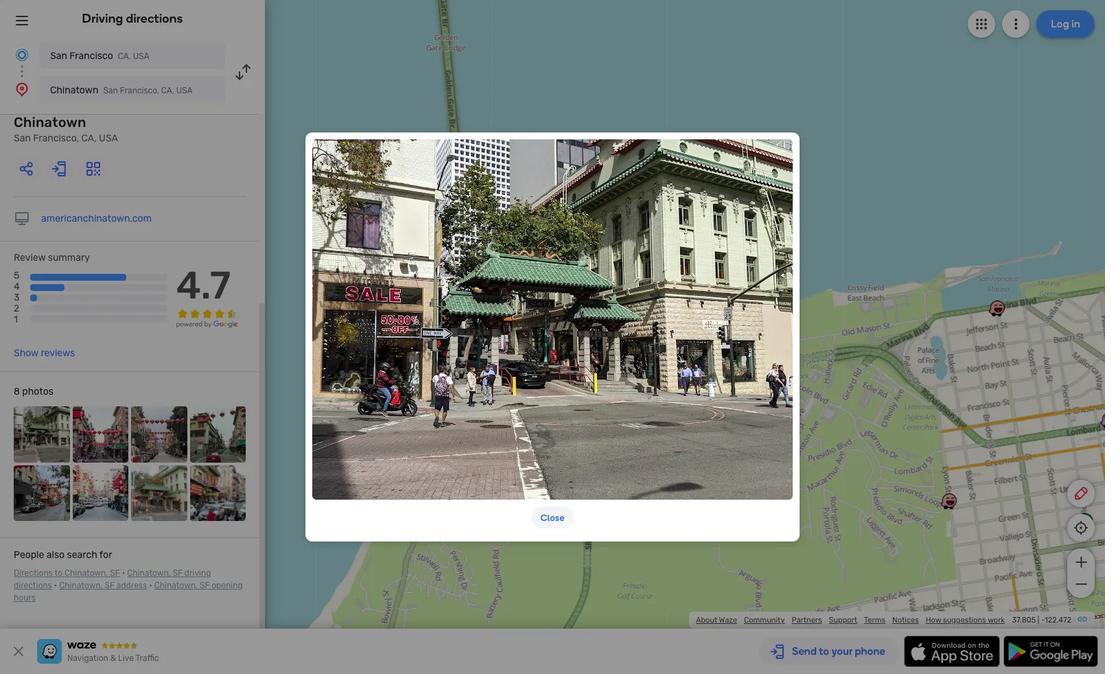 Task type: locate. For each thing, give the bounding box(es) containing it.
photos
[[22, 386, 53, 398]]

sf inside the chinatown, sf driving directions
[[173, 569, 183, 578]]

sf for opening
[[200, 581, 210, 591]]

1 vertical spatial directions
[[14, 581, 52, 591]]

chinatown,
[[65, 569, 108, 578], [127, 569, 171, 578], [59, 581, 103, 591], [154, 581, 198, 591]]

image 2 of chinatown, sf image
[[72, 407, 128, 463]]

show reviews
[[14, 348, 75, 359]]

computer image
[[14, 211, 30, 227]]

review
[[14, 252, 46, 264]]

work
[[989, 616, 1006, 625]]

2 horizontal spatial san
[[103, 86, 118, 95]]

chinatown down location icon
[[14, 114, 86, 131]]

san left francisco
[[50, 50, 67, 62]]

sf
[[110, 569, 120, 578], [173, 569, 183, 578], [105, 581, 115, 591], [200, 581, 210, 591]]

usa
[[133, 52, 149, 61], [176, 86, 193, 95], [99, 133, 118, 144]]

chinatown san francisco, ca, usa
[[50, 84, 193, 96], [14, 114, 118, 144]]

2 horizontal spatial usa
[[176, 86, 193, 95]]

also
[[47, 550, 65, 561]]

1 vertical spatial chinatown
[[14, 114, 86, 131]]

address
[[117, 581, 147, 591]]

ca,
[[118, 52, 131, 61], [161, 86, 174, 95], [81, 133, 97, 144]]

directions
[[126, 11, 183, 26], [14, 581, 52, 591]]

san francisco ca, usa
[[50, 50, 149, 62]]

directions down directions
[[14, 581, 52, 591]]

directions right driving
[[126, 11, 183, 26]]

4
[[14, 281, 20, 293]]

chinatown san francisco, ca, usa down location icon
[[14, 114, 118, 144]]

driving
[[82, 11, 123, 26]]

1 vertical spatial usa
[[176, 86, 193, 95]]

about waze community partners support terms notices how suggestions work
[[696, 616, 1006, 625]]

navigation & live traffic
[[67, 654, 159, 664]]

chinatown, down search
[[65, 569, 108, 578]]

link image
[[1078, 614, 1089, 625]]

chinatown, inside the chinatown, sf driving directions
[[127, 569, 171, 578]]

pencil image
[[1074, 486, 1090, 502]]

chinatown, inside the chinatown, sf opening hours
[[154, 581, 198, 591]]

people also search for
[[14, 550, 112, 561]]

sf inside the chinatown, sf opening hours
[[200, 581, 210, 591]]

0 horizontal spatial usa
[[99, 133, 118, 144]]

navigation
[[67, 654, 108, 664]]

terms
[[865, 616, 886, 625]]

san
[[50, 50, 67, 62], [103, 86, 118, 95], [14, 133, 31, 144]]

chinatown, for chinatown, sf opening hours
[[154, 581, 198, 591]]

chinatown down francisco
[[50, 84, 99, 96]]

37.805 | -122.472
[[1013, 616, 1072, 625]]

2 vertical spatial usa
[[99, 133, 118, 144]]

1 vertical spatial francisco,
[[33, 133, 79, 144]]

0 horizontal spatial directions
[[14, 581, 52, 591]]

1 horizontal spatial usa
[[133, 52, 149, 61]]

terms link
[[865, 616, 886, 625]]

3
[[14, 292, 20, 304]]

122.472
[[1045, 616, 1072, 625]]

1 horizontal spatial ca,
[[118, 52, 131, 61]]

summary
[[48, 252, 90, 264]]

2 vertical spatial san
[[14, 133, 31, 144]]

review summary
[[14, 252, 90, 264]]

driving
[[185, 569, 211, 578]]

chinatown, sf driving directions link
[[14, 569, 211, 591]]

community link
[[745, 616, 785, 625]]

show
[[14, 348, 38, 359]]

1 vertical spatial san
[[103, 86, 118, 95]]

hours
[[14, 594, 36, 603]]

0 vertical spatial san
[[50, 50, 67, 62]]

chinatown, down driving
[[154, 581, 198, 591]]

francisco,
[[120, 86, 159, 95], [33, 133, 79, 144]]

chinatown
[[50, 84, 99, 96], [14, 114, 86, 131]]

chinatown san francisco, ca, usa down san francisco ca, usa
[[50, 84, 193, 96]]

zoom out image
[[1073, 576, 1090, 593]]

0 vertical spatial chinatown
[[50, 84, 99, 96]]

chinatown, up address
[[127, 569, 171, 578]]

chinatown, down directions to chinatown, sf at the left of page
[[59, 581, 103, 591]]

0 vertical spatial usa
[[133, 52, 149, 61]]

-
[[1042, 616, 1045, 625]]

directions to chinatown, sf
[[14, 569, 120, 578]]

0 horizontal spatial ca,
[[81, 133, 97, 144]]

how suggestions work link
[[926, 616, 1006, 625]]

0 horizontal spatial francisco,
[[33, 133, 79, 144]]

0 vertical spatial francisco,
[[120, 86, 159, 95]]

1 horizontal spatial directions
[[126, 11, 183, 26]]

san down location icon
[[14, 133, 31, 144]]

8 photos
[[14, 386, 53, 398]]

about waze link
[[696, 616, 738, 625]]

partners link
[[792, 616, 823, 625]]

0 vertical spatial directions
[[126, 11, 183, 26]]

2 horizontal spatial ca,
[[161, 86, 174, 95]]

0 vertical spatial ca,
[[118, 52, 131, 61]]

reviews
[[41, 348, 75, 359]]

traffic
[[136, 654, 159, 664]]

directions inside the chinatown, sf driving directions
[[14, 581, 52, 591]]

1
[[14, 314, 18, 326]]

notices
[[893, 616, 920, 625]]

san down san francisco ca, usa
[[103, 86, 118, 95]]

directions to chinatown, sf link
[[14, 569, 120, 578]]



Task type: vqa. For each thing, say whether or not it's contained in the screenshot.
"by wazecsforum » in Demande de mise à jour" at left
no



Task type: describe. For each thing, give the bounding box(es) containing it.
support link
[[829, 616, 858, 625]]

image 8 of chinatown, sf image
[[190, 465, 246, 521]]

location image
[[14, 81, 30, 98]]

ca, inside san francisco ca, usa
[[118, 52, 131, 61]]

37.805
[[1013, 616, 1037, 625]]

sf for driving
[[173, 569, 183, 578]]

live
[[118, 654, 134, 664]]

8
[[14, 386, 20, 398]]

about
[[696, 616, 718, 625]]

for
[[99, 550, 112, 561]]

x image
[[10, 644, 27, 660]]

driving directions
[[82, 11, 183, 26]]

&
[[110, 654, 116, 664]]

community
[[745, 616, 785, 625]]

5
[[14, 270, 19, 282]]

usa inside san francisco ca, usa
[[133, 52, 149, 61]]

directions
[[14, 569, 53, 578]]

chinatown, sf opening hours link
[[14, 581, 243, 603]]

4.7
[[176, 263, 231, 308]]

chinatown, sf opening hours
[[14, 581, 243, 603]]

chinatown, sf driving directions
[[14, 569, 211, 591]]

search
[[67, 550, 97, 561]]

0 horizontal spatial san
[[14, 133, 31, 144]]

americanchinatown.com link
[[41, 213, 152, 225]]

1 horizontal spatial san
[[50, 50, 67, 62]]

suggestions
[[944, 616, 987, 625]]

image 4 of chinatown, sf image
[[190, 407, 246, 463]]

2
[[14, 303, 19, 315]]

support
[[829, 616, 858, 625]]

americanchinatown.com
[[41, 213, 152, 225]]

|
[[1038, 616, 1040, 625]]

chinatown, sf address link
[[59, 581, 147, 591]]

image 1 of chinatown, sf image
[[14, 407, 70, 463]]

waze
[[720, 616, 738, 625]]

how
[[926, 616, 942, 625]]

2 vertical spatial ca,
[[81, 133, 97, 144]]

opening
[[212, 581, 243, 591]]

chinatown, for chinatown, sf driving directions
[[127, 569, 171, 578]]

chinatown, sf address
[[59, 581, 147, 591]]

people
[[14, 550, 44, 561]]

0 vertical spatial chinatown san francisco, ca, usa
[[50, 84, 193, 96]]

image 7 of chinatown, sf image
[[131, 465, 187, 521]]

sf for address
[[105, 581, 115, 591]]

notices link
[[893, 616, 920, 625]]

to
[[55, 569, 63, 578]]

image 6 of chinatown, sf image
[[72, 465, 128, 521]]

current location image
[[14, 47, 30, 63]]

zoom in image
[[1073, 554, 1090, 571]]

francisco
[[70, 50, 113, 62]]

1 vertical spatial chinatown san francisco, ca, usa
[[14, 114, 118, 144]]

image 5 of chinatown, sf image
[[14, 465, 70, 521]]

1 vertical spatial ca,
[[161, 86, 174, 95]]

image 3 of chinatown, sf image
[[131, 407, 187, 463]]

chinatown, for chinatown, sf address
[[59, 581, 103, 591]]

partners
[[792, 616, 823, 625]]

5 4 3 2 1
[[14, 270, 20, 326]]

1 horizontal spatial francisco,
[[120, 86, 159, 95]]



